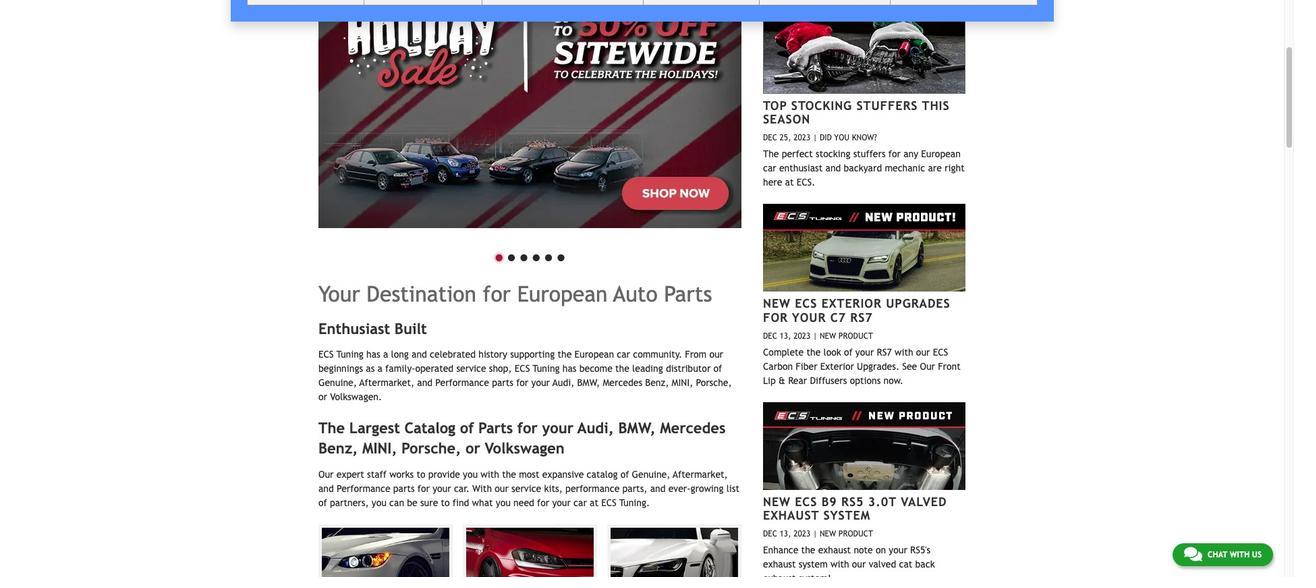 Task type: describe. For each thing, give the bounding box(es) containing it.
0 vertical spatial has
[[366, 349, 380, 360]]

valved
[[901, 495, 947, 509]]

1 horizontal spatial you
[[463, 469, 478, 480]]

leading
[[632, 363, 663, 374]]

catalog
[[405, 419, 456, 437]]

volkswagen.
[[330, 392, 382, 402]]

5 • from the left
[[542, 242, 555, 270]]

for inside the largest catalog of parts for your audi, bmw, mercedes benz, mini, porsche, or volkswagen
[[518, 419, 538, 437]]

top stocking stuffers this season link
[[763, 98, 950, 126]]

2 horizontal spatial you
[[496, 497, 511, 508]]

| for b9
[[813, 529, 817, 539]]

product for rs7
[[839, 331, 873, 341]]

family-
[[385, 363, 415, 374]]

did
[[820, 133, 832, 143]]

mercedes inside the largest catalog of parts for your audi, bmw, mercedes benz, mini, porsche, or volkswagen
[[660, 419, 726, 437]]

back
[[915, 559, 935, 570]]

&
[[779, 375, 786, 386]]

| for stuffers
[[813, 133, 817, 143]]

new for new
[[820, 529, 836, 539]]

the left leading
[[616, 363, 630, 374]]

at inside dec 25, 2023 | did you know? the perfect stocking stuffers for any european car enthusiast and backyard mechanic are right here at ecs.
[[785, 177, 794, 188]]

ecs inside new ecs exterior upgrades for your c7 rs7
[[795, 296, 817, 311]]

1 vertical spatial exhaust
[[763, 559, 796, 570]]

enhance
[[763, 545, 799, 556]]

enthusiast
[[779, 163, 823, 174]]

volkswagen
[[485, 439, 565, 457]]

note
[[854, 545, 873, 556]]

car.
[[454, 483, 470, 494]]

or inside ecs tuning has a long and celebrated history supporting the european car community. from our beginnings as a family-operated service shop, ecs tuning has become the leading distributor of genuine, aftermarket, and performance parts for your audi, bmw, mercedes benz, mini, porsche, or volkswagen.
[[319, 392, 327, 402]]

complete
[[763, 347, 804, 358]]

catalog
[[587, 469, 618, 480]]

performance
[[566, 483, 620, 494]]

audi, inside the largest catalog of parts for your audi, bmw, mercedes benz, mini, porsche, or volkswagen
[[578, 419, 614, 437]]

car inside ecs tuning has a long and celebrated history supporting the european car community. from our beginnings as a family-operated service shop, ecs tuning has become the leading distributor of genuine, aftermarket, and performance parts for your audi, bmw, mercedes benz, mini, porsche, or volkswagen.
[[617, 349, 630, 360]]

benz, inside ecs tuning has a long and celebrated history supporting the european car community. from our beginnings as a family-operated service shop, ecs tuning has become the leading distributor of genuine, aftermarket, and performance parts for your audi, bmw, mercedes benz, mini, porsche, or volkswagen.
[[645, 378, 669, 388]]

sure
[[420, 497, 438, 508]]

of inside ecs tuning has a long and celebrated history supporting the european car community. from our beginnings as a family-operated service shop, ecs tuning has become the leading distributor of genuine, aftermarket, and performance parts for your audi, bmw, mercedes benz, mini, porsche, or volkswagen.
[[714, 363, 722, 374]]

provide
[[428, 469, 460, 480]]

carbon
[[763, 361, 793, 372]]

for inside dec 25, 2023 | did you know? the perfect stocking stuffers for any european car enthusiast and backyard mechanic are right here at ecs.
[[889, 149, 901, 159]]

dec 25, 2023 | did you know? the perfect stocking stuffers for any european car enthusiast and backyard mechanic are right here at ecs.
[[763, 133, 965, 188]]

porsche, inside ecs tuning has a long and celebrated history supporting the european car community. from our beginnings as a family-operated service shop, ecs tuning has become the leading distributor of genuine, aftermarket, and performance parts for your audi, bmw, mercedes benz, mini, porsche, or volkswagen.
[[696, 378, 732, 388]]

system
[[799, 559, 828, 570]]

the right "supporting"
[[558, 349, 572, 360]]

long
[[391, 349, 409, 360]]

chat
[[1208, 550, 1228, 559]]

car inside our expert staff works to provide you with the most expansive catalog of genuine, aftermarket, and performance parts for your car. with our service kits, performance parts, and ever-growing list of partners, you can be sure to find what you need for your car at ecs tuning.
[[574, 497, 587, 508]]

| for exterior
[[813, 331, 817, 341]]

stuffers
[[853, 149, 886, 159]]

and left ever- in the bottom of the page
[[650, 483, 666, 494]]

new ecs exterior upgrades for your c7 rs7
[[763, 296, 951, 324]]

our inside ecs tuning has a long and celebrated history supporting the european car community. from our beginnings as a family-operated service shop, ecs tuning has become the leading distributor of genuine, aftermarket, and performance parts for your audi, bmw, mercedes benz, mini, porsche, or volkswagen.
[[710, 349, 723, 360]]

growing
[[691, 483, 724, 494]]

mini, inside the largest catalog of parts for your audi, bmw, mercedes benz, mini, porsche, or volkswagen
[[362, 439, 397, 457]]

for
[[763, 310, 788, 324]]

aftermarket, inside ecs tuning has a long and celebrated history supporting the european car community. from our beginnings as a family-operated service shop, ecs tuning has become the leading distributor of genuine, aftermarket, and performance parts for your audi, bmw, mercedes benz, mini, porsche, or volkswagen.
[[359, 378, 414, 388]]

ecs tuning has a long and celebrated history supporting the european car community. from our beginnings as a family-operated service shop, ecs tuning has become the leading distributor of genuine, aftermarket, and performance parts for your audi, bmw, mercedes benz, mini, porsche, or volkswagen.
[[319, 349, 732, 402]]

rs7 inside dec 13, 2023 | new product complete the look of your rs7 with our ecs carbon fiber exterior upgrades. see our front lip & rear diffusers options now.
[[877, 347, 892, 358]]

the inside our expert staff works to provide you with the most expansive catalog of genuine, aftermarket, and performance parts for your car. with our service kits, performance parts, and ever-growing list of partners, you can be sure to find what you need for your car at ecs tuning.
[[502, 469, 516, 480]]

enthusiast
[[319, 320, 390, 337]]

ever-
[[669, 483, 691, 494]]

4 • from the left
[[530, 242, 542, 270]]

parts,
[[623, 483, 648, 494]]

as
[[366, 363, 375, 374]]

comments image
[[1184, 546, 1203, 562]]

rs7 inside new ecs exterior upgrades for your c7 rs7
[[851, 310, 873, 324]]

0 horizontal spatial to
[[417, 469, 426, 480]]

become
[[580, 363, 613, 374]]

bmw, inside ecs tuning has a long and celebrated history supporting the european car community. from our beginnings as a family-operated service shop, ecs tuning has become the leading distributor of genuine, aftermarket, and performance parts for your audi, bmw, mercedes benz, mini, porsche, or volkswagen.
[[577, 378, 600, 388]]

expansive
[[542, 469, 584, 480]]

now.
[[884, 375, 903, 386]]

tuning.
[[619, 497, 650, 508]]

25,
[[780, 133, 791, 143]]

ecs inside new ecs b9 rs5 3.0t valved exhaust system
[[795, 495, 817, 509]]

upgrades.
[[857, 361, 900, 372]]

0 horizontal spatial you
[[372, 497, 387, 508]]

from
[[685, 349, 707, 360]]

our expert staff works to provide you with the most expansive catalog of genuine, aftermarket, and performance parts for your car. with our service kits, performance parts, and ever-growing list of partners, you can be sure to find what you need for your car at ecs tuning.
[[319, 469, 740, 508]]

with
[[472, 483, 492, 494]]

b9
[[822, 495, 837, 509]]

stocking
[[792, 98, 852, 113]]

our inside "dec 13, 2023 | new product enhance the exhaust note on your rs5's exhaust system with our valved cat back exhaust system!"
[[852, 559, 866, 570]]

chat with us
[[1208, 550, 1262, 559]]

know?
[[852, 133, 877, 143]]

the largest catalog of parts for your audi, bmw, mercedes benz, mini, porsche, or volkswagen
[[319, 419, 726, 457]]

here
[[763, 177, 782, 188]]

1 horizontal spatial has
[[563, 363, 577, 374]]

with inside "dec 13, 2023 | new product enhance the exhaust note on your rs5's exhaust system with our valved cat back exhaust system!"
[[831, 559, 849, 570]]

community.
[[633, 349, 682, 360]]

european inside dec 25, 2023 | did you know? the perfect stocking stuffers for any european car enthusiast and backyard mechanic are right here at ecs.
[[921, 149, 961, 159]]

genuine, inside ecs tuning has a long and celebrated history supporting the european car community. from our beginnings as a family-operated service shop, ecs tuning has become the leading distributor of genuine, aftermarket, and performance parts for your audi, bmw, mercedes benz, mini, porsche, or volkswagen.
[[319, 378, 357, 388]]

the inside dec 25, 2023 | did you know? the perfect stocking stuffers for any european car enthusiast and backyard mechanic are right here at ecs.
[[763, 149, 779, 159]]

on
[[876, 545, 886, 556]]

supporting
[[510, 349, 555, 360]]

the inside the largest catalog of parts for your audi, bmw, mercedes benz, mini, porsche, or volkswagen
[[319, 419, 345, 437]]

new ecs b9 rs5 3.0t valved exhaust system image
[[763, 402, 966, 490]]

service inside ecs tuning has a long and celebrated history supporting the european car community. from our beginnings as a family-operated service shop, ecs tuning has become the leading distributor of genuine, aftermarket, and performance parts for your audi, bmw, mercedes benz, mini, porsche, or volkswagen.
[[456, 363, 486, 374]]

benz, inside the largest catalog of parts for your audi, bmw, mercedes benz, mini, porsche, or volkswagen
[[319, 439, 358, 457]]

the inside "dec 13, 2023 | new product enhance the exhaust note on your rs5's exhaust system with our valved cat back exhaust system!"
[[801, 545, 816, 556]]

stocking
[[816, 149, 851, 159]]

staff
[[367, 469, 387, 480]]

2023 for new
[[794, 331, 811, 341]]

13, for new ecs b9 rs5 3.0t valved exhaust system
[[780, 529, 791, 539]]

right
[[945, 163, 965, 174]]

system
[[824, 508, 871, 522]]

and up "partners,"
[[319, 483, 334, 494]]

dec for new ecs exterior upgrades for your c7 rs7
[[763, 331, 777, 341]]

what
[[472, 497, 493, 508]]

can
[[389, 497, 404, 508]]

1 vertical spatial european
[[517, 281, 608, 306]]

0 horizontal spatial your
[[319, 281, 360, 306]]

beginnings
[[319, 363, 363, 374]]

product for system
[[839, 529, 873, 539]]

exhaust
[[763, 508, 819, 522]]

look
[[824, 347, 841, 358]]

for up sure
[[418, 483, 430, 494]]

options
[[850, 375, 881, 386]]

your destination for european auto parts
[[319, 281, 712, 306]]

new ecs exterior upgrades for your c7 rs7 image
[[763, 204, 966, 292]]

expert
[[337, 469, 364, 480]]

see
[[902, 361, 917, 372]]

generic - ecs up to 40% off image
[[319, 0, 742, 228]]

13, for new ecs exterior upgrades for your c7 rs7
[[780, 331, 791, 341]]

history
[[479, 349, 507, 360]]

enthusiast built
[[319, 320, 427, 337]]

dec for top stocking stuffers this season
[[763, 133, 777, 143]]

diffusers
[[810, 375, 847, 386]]

backyard
[[844, 163, 882, 174]]

exterior inside dec 13, 2023 | new product complete the look of your rs7 with our ecs carbon fiber exterior upgrades. see our front lip & rear diffusers options now.
[[820, 361, 854, 372]]

parts inside ecs tuning has a long and celebrated history supporting the european car community. from our beginnings as a family-operated service shop, ecs tuning has become the leading distributor of genuine, aftermarket, and performance parts for your audi, bmw, mercedes benz, mini, porsche, or volkswagen.
[[492, 378, 514, 388]]

chat with us link
[[1173, 543, 1273, 566]]

you
[[834, 133, 850, 143]]

top stocking stuffers this season
[[763, 98, 950, 126]]

of left "partners,"
[[319, 497, 327, 508]]

operated
[[415, 363, 454, 374]]



Task type: vqa. For each thing, say whether or not it's contained in the screenshot.
Conditions
no



Task type: locate. For each thing, give the bounding box(es) containing it.
shop,
[[489, 363, 512, 374]]

rs5's
[[910, 545, 931, 556]]

built
[[395, 320, 427, 337]]

0 vertical spatial |
[[813, 133, 817, 143]]

mercedes down distributor
[[660, 419, 726, 437]]

dec inside "dec 13, 2023 | new product enhance the exhaust note on your rs5's exhaust system with our valved cat back exhaust system!"
[[763, 529, 777, 539]]

with left us
[[1230, 550, 1250, 559]]

for left any
[[889, 149, 901, 159]]

rs7 up upgrades. at the right bottom
[[877, 347, 892, 358]]

0 vertical spatial tuning
[[337, 349, 364, 360]]

tuning up beginnings
[[337, 349, 364, 360]]

parts
[[492, 378, 514, 388], [393, 483, 415, 494]]

1 horizontal spatial parts
[[492, 378, 514, 388]]

has
[[366, 349, 380, 360], [563, 363, 577, 374]]

0 horizontal spatial mercedes
[[603, 378, 643, 388]]

| inside "dec 13, 2023 | new product enhance the exhaust note on your rs5's exhaust system with our valved cat back exhaust system!"
[[813, 529, 817, 539]]

your down 'kits,'
[[552, 497, 571, 508]]

1 vertical spatial benz,
[[319, 439, 358, 457]]

our inside our expert staff works to provide you with the most expansive catalog of genuine, aftermarket, and performance parts for your car. with our service kits, performance parts, and ever-growing list of partners, you can be sure to find what you need for your car at ecs tuning.
[[319, 469, 334, 480]]

to left find
[[441, 497, 450, 508]]

1 vertical spatial genuine,
[[632, 469, 670, 480]]

audi, inside ecs tuning has a long and celebrated history supporting the european car community. from our beginnings as a family-operated service shop, ecs tuning has become the leading distributor of genuine, aftermarket, and performance parts for your audi, bmw, mercedes benz, mini, porsche, or volkswagen.
[[553, 378, 575, 388]]

1 horizontal spatial bmw,
[[618, 419, 656, 437]]

product down new ecs exterior upgrades for your c7 rs7
[[839, 331, 873, 341]]

list
[[727, 483, 740, 494]]

ecs left b9
[[795, 495, 817, 509]]

and right long
[[412, 349, 427, 360]]

dec left 25, on the top of the page
[[763, 133, 777, 143]]

0 vertical spatial rs7
[[851, 310, 873, 324]]

1 vertical spatial our
[[319, 469, 334, 480]]

our inside dec 13, 2023 | new product complete the look of your rs7 with our ecs carbon fiber exterior upgrades. see our front lip & rear diffusers options now.
[[916, 347, 930, 358]]

0 vertical spatial service
[[456, 363, 486, 374]]

top stocking stuffers this season image
[[763, 6, 966, 94]]

new inside dec 13, 2023 | new product complete the look of your rs7 with our ecs carbon fiber exterior upgrades. see our front lip & rear diffusers options now.
[[820, 331, 836, 341]]

1 horizontal spatial benz,
[[645, 378, 669, 388]]

1 vertical spatial parts
[[393, 483, 415, 494]]

1 horizontal spatial aftermarket,
[[673, 469, 728, 480]]

ecs down performance
[[601, 497, 617, 508]]

1 horizontal spatial performance
[[436, 378, 489, 388]]

13,
[[780, 331, 791, 341], [780, 529, 791, 539]]

bmw, up parts,
[[618, 419, 656, 437]]

2 vertical spatial new
[[820, 529, 836, 539]]

of inside dec 13, 2023 | new product complete the look of your rs7 with our ecs carbon fiber exterior upgrades. see our front lip & rear diffusers options now.
[[844, 347, 853, 358]]

0 vertical spatial parts
[[492, 378, 514, 388]]

for down 'kits,'
[[537, 497, 549, 508]]

0 horizontal spatial tuning
[[337, 349, 364, 360]]

audi,
[[553, 378, 575, 388], [578, 419, 614, 437]]

1 horizontal spatial to
[[441, 497, 450, 508]]

0 vertical spatial parts
[[664, 281, 712, 306]]

| left did
[[813, 133, 817, 143]]

0 horizontal spatial rs7
[[851, 310, 873, 324]]

1 2023 from the top
[[794, 133, 811, 143]]

2 2023 from the top
[[794, 331, 811, 341]]

new up complete
[[763, 296, 791, 311]]

3.0t
[[868, 495, 897, 509]]

destination
[[367, 281, 476, 306]]

at left ecs.
[[785, 177, 794, 188]]

our down note
[[852, 559, 866, 570]]

0 vertical spatial product
[[839, 331, 873, 341]]

1 vertical spatial dec
[[763, 331, 777, 341]]

rs7 right c7
[[851, 310, 873, 324]]

your down "supporting"
[[531, 378, 550, 388]]

1 product from the top
[[839, 331, 873, 341]]

exterior
[[822, 296, 882, 311], [820, 361, 854, 372]]

cat
[[899, 559, 913, 570]]

of
[[844, 347, 853, 358], [714, 363, 722, 374], [460, 419, 474, 437], [621, 469, 629, 480], [319, 497, 327, 508]]

13, up complete
[[780, 331, 791, 341]]

the down volkswagen.
[[319, 419, 345, 437]]

with up with
[[481, 469, 499, 480]]

bmw, inside the largest catalog of parts for your audi, bmw, mercedes benz, mini, porsche, or volkswagen
[[618, 419, 656, 437]]

are
[[928, 163, 942, 174]]

dec for new ecs b9 rs5 3.0t valved exhaust system
[[763, 529, 777, 539]]

0 horizontal spatial mini,
[[362, 439, 397, 457]]

dec 13, 2023 | new product enhance the exhaust note on your rs5's exhaust system with our valved cat back exhaust system!
[[763, 529, 935, 577]]

0 vertical spatial benz,
[[645, 378, 669, 388]]

0 vertical spatial to
[[417, 469, 426, 480]]

0 vertical spatial audi,
[[553, 378, 575, 388]]

0 vertical spatial performance
[[436, 378, 489, 388]]

mercedes down leading
[[603, 378, 643, 388]]

or up with
[[466, 439, 480, 457]]

1 vertical spatial aftermarket,
[[673, 469, 728, 480]]

1 horizontal spatial the
[[763, 149, 779, 159]]

most
[[519, 469, 540, 480]]

of inside the largest catalog of parts for your audi, bmw, mercedes benz, mini, porsche, or volkswagen
[[460, 419, 474, 437]]

2023 inside dec 13, 2023 | new product complete the look of your rs7 with our ecs carbon fiber exterior upgrades. see our front lip & rear diffusers options now.
[[794, 331, 811, 341]]

service
[[456, 363, 486, 374], [512, 483, 541, 494]]

0 vertical spatial car
[[763, 163, 777, 174]]

mini, down largest in the left of the page
[[362, 439, 397, 457]]

1 horizontal spatial our
[[920, 361, 935, 372]]

1 vertical spatial |
[[813, 331, 817, 341]]

your inside "dec 13, 2023 | new product enhance the exhaust note on your rs5's exhaust system with our valved cat back exhaust system!"
[[889, 545, 908, 556]]

aftermarket, down family-
[[359, 378, 414, 388]]

the left perfect
[[763, 149, 779, 159]]

0 horizontal spatial a
[[378, 363, 383, 374]]

0 vertical spatial or
[[319, 392, 327, 402]]

1 vertical spatial audi,
[[578, 419, 614, 437]]

1 horizontal spatial a
[[383, 349, 388, 360]]

performance inside ecs tuning has a long and celebrated history supporting the european car community. from our beginnings as a family-operated service shop, ecs tuning has become the leading distributor of genuine, aftermarket, and performance parts for your audi, bmw, mercedes benz, mini, porsche, or volkswagen.
[[436, 378, 489, 388]]

2023 right 25, on the top of the page
[[794, 133, 811, 143]]

1 vertical spatial or
[[466, 439, 480, 457]]

for up volkswagen
[[518, 419, 538, 437]]

your
[[856, 347, 874, 358], [531, 378, 550, 388], [542, 419, 574, 437], [433, 483, 451, 494], [552, 497, 571, 508], [889, 545, 908, 556]]

exterior up look
[[822, 296, 882, 311]]

genuine, down beginnings
[[319, 378, 357, 388]]

bmw,
[[577, 378, 600, 388], [618, 419, 656, 437]]

kits,
[[544, 483, 563, 494]]

the
[[807, 347, 821, 358], [558, 349, 572, 360], [616, 363, 630, 374], [502, 469, 516, 480], [801, 545, 816, 556]]

new inside new ecs exterior upgrades for your c7 rs7
[[763, 296, 791, 311]]

2023 down exhaust
[[794, 529, 811, 539]]

auto
[[614, 281, 658, 306]]

1 horizontal spatial parts
[[664, 281, 712, 306]]

of right catalog
[[460, 419, 474, 437]]

european down • • • • • •
[[517, 281, 608, 306]]

ecs inside our expert staff works to provide you with the most expansive catalog of genuine, aftermarket, and performance parts for your car. with our service kits, performance parts, and ever-growing list of partners, you can be sure to find what you need for your car at ecs tuning.
[[601, 497, 617, 508]]

and down operated
[[417, 378, 433, 388]]

parts inside our expert staff works to provide you with the most expansive catalog of genuine, aftermarket, and performance parts for your car. with our service kits, performance parts, and ever-growing list of partners, you can be sure to find what you need for your car at ecs tuning.
[[393, 483, 415, 494]]

new ecs exterior upgrades for your c7 rs7 link
[[763, 296, 951, 324]]

2023 inside "dec 13, 2023 | new product enhance the exhaust note on your rs5's exhaust system with our valved cat back exhaust system!"
[[794, 529, 811, 539]]

2 vertical spatial exhaust
[[763, 573, 796, 577]]

partners,
[[330, 497, 369, 508]]

car inside dec 25, 2023 | did you know? the perfect stocking stuffers for any european car enthusiast and backyard mechanic are right here at ecs.
[[763, 163, 777, 174]]

0 horizontal spatial parts
[[393, 483, 415, 494]]

and down stocking on the top right of the page
[[826, 163, 841, 174]]

our
[[916, 347, 930, 358], [710, 349, 723, 360], [495, 483, 509, 494], [852, 559, 866, 570]]

lip
[[763, 375, 776, 386]]

top
[[763, 98, 787, 113]]

1 vertical spatial tuning
[[533, 363, 560, 374]]

of right distributor
[[714, 363, 722, 374]]

1 vertical spatial parts
[[478, 419, 513, 437]]

2 vertical spatial |
[[813, 529, 817, 539]]

aftermarket, up the growing
[[673, 469, 728, 480]]

you left 'can'
[[372, 497, 387, 508]]

0 horizontal spatial aftermarket,
[[359, 378, 414, 388]]

1 horizontal spatial car
[[617, 349, 630, 360]]

1 horizontal spatial genuine,
[[632, 469, 670, 480]]

2 horizontal spatial car
[[763, 163, 777, 174]]

our right with
[[495, 483, 509, 494]]

1 horizontal spatial mercedes
[[660, 419, 726, 437]]

1 vertical spatial product
[[839, 529, 873, 539]]

our inside our expert staff works to provide you with the most expansive catalog of genuine, aftermarket, and performance parts for your car. with our service kits, performance parts, and ever-growing list of partners, you can be sure to find what you need for your car at ecs tuning.
[[495, 483, 509, 494]]

for down • • • • • •
[[483, 281, 511, 306]]

0 vertical spatial your
[[319, 281, 360, 306]]

celebrated
[[430, 349, 476, 360]]

new for new
[[820, 331, 836, 341]]

porsche, down distributor
[[696, 378, 732, 388]]

benz, up expert
[[319, 439, 358, 457]]

has left "become"
[[563, 363, 577, 374]]

and inside dec 25, 2023 | did you know? the perfect stocking stuffers for any european car enthusiast and backyard mechanic are right here at ecs.
[[826, 163, 841, 174]]

our right from
[[710, 349, 723, 360]]

rs5
[[842, 495, 864, 509]]

1 vertical spatial mini,
[[362, 439, 397, 457]]

our inside dec 13, 2023 | new product complete the look of your rs7 with our ecs carbon fiber exterior upgrades. see our front lip & rear diffusers options now.
[[920, 361, 935, 372]]

1 vertical spatial service
[[512, 483, 541, 494]]

3 dec from the top
[[763, 529, 777, 539]]

parts right auto
[[664, 281, 712, 306]]

product inside "dec 13, 2023 | new product enhance the exhaust note on your rs5's exhaust system with our valved cat back exhaust system!"
[[839, 529, 873, 539]]

service inside our expert staff works to provide you with the most expansive catalog of genuine, aftermarket, and performance parts for your car. with our service kits, performance parts, and ever-growing list of partners, you can be sure to find what you need for your car at ecs tuning.
[[512, 483, 541, 494]]

dec
[[763, 133, 777, 143], [763, 331, 777, 341], [763, 529, 777, 539]]

with right system
[[831, 559, 849, 570]]

0 horizontal spatial benz,
[[319, 439, 358, 457]]

our
[[920, 361, 935, 372], [319, 469, 334, 480]]

1 vertical spatial new
[[820, 331, 836, 341]]

6 • from the left
[[555, 242, 567, 270]]

0 vertical spatial the
[[763, 149, 779, 159]]

fiber
[[796, 361, 818, 372]]

ecs up front
[[933, 347, 948, 358]]

your left c7
[[792, 310, 826, 324]]

3 2023 from the top
[[794, 529, 811, 539]]

parts up volkswagen
[[478, 419, 513, 437]]

| inside dec 13, 2023 | new product complete the look of your rs7 with our ecs carbon fiber exterior upgrades. see our front lip & rear diffusers options now.
[[813, 331, 817, 341]]

0 horizontal spatial parts
[[478, 419, 513, 437]]

exhaust
[[818, 545, 851, 556], [763, 559, 796, 570], [763, 573, 796, 577]]

tuning
[[337, 349, 364, 360], [533, 363, 560, 374]]

system!
[[799, 573, 831, 577]]

need
[[514, 497, 534, 508]]

the up fiber
[[807, 347, 821, 358]]

mechanic
[[885, 163, 925, 174]]

performance down celebrated
[[436, 378, 489, 388]]

0 horizontal spatial performance
[[337, 483, 390, 494]]

c7
[[831, 310, 846, 324]]

2 product from the top
[[839, 529, 873, 539]]

1 vertical spatial bmw,
[[618, 419, 656, 437]]

0 vertical spatial bmw,
[[577, 378, 600, 388]]

a
[[383, 349, 388, 360], [378, 363, 383, 374]]

13, up enhance on the bottom right of the page
[[780, 529, 791, 539]]

1 vertical spatial a
[[378, 363, 383, 374]]

dec inside dec 13, 2023 | new product complete the look of your rs7 with our ecs carbon fiber exterior upgrades. see our front lip & rear diffusers options now.
[[763, 331, 777, 341]]

performance
[[436, 378, 489, 388], [337, 483, 390, 494]]

at
[[785, 177, 794, 188], [590, 497, 599, 508]]

rs7
[[851, 310, 873, 324], [877, 347, 892, 358]]

front
[[938, 361, 961, 372]]

for inside ecs tuning has a long and celebrated history supporting the european car community. from our beginnings as a family-operated service shop, ecs tuning has become the leading distributor of genuine, aftermarket, and performance parts for your audi, bmw, mercedes benz, mini, porsche, or volkswagen.
[[516, 378, 529, 388]]

generic - ecs holiday sale image
[[319, 0, 742, 228], [319, 0, 742, 228]]

0 vertical spatial a
[[383, 349, 388, 360]]

porsche, inside the largest catalog of parts for your audi, bmw, mercedes benz, mini, porsche, or volkswagen
[[402, 439, 461, 457]]

your
[[319, 281, 360, 306], [792, 310, 826, 324]]

new ecs b9 rs5 3.0t valved exhaust system
[[763, 495, 947, 522]]

1 vertical spatial car
[[617, 349, 630, 360]]

product inside dec 13, 2023 | new product complete the look of your rs7 with our ecs carbon fiber exterior upgrades. see our front lip & rear diffusers options now.
[[839, 331, 873, 341]]

service down celebrated
[[456, 363, 486, 374]]

parts inside the largest catalog of parts for your audi, bmw, mercedes benz, mini, porsche, or volkswagen
[[478, 419, 513, 437]]

13, inside dec 13, 2023 | new product complete the look of your rs7 with our ecs carbon fiber exterior upgrades. see our front lip & rear diffusers options now.
[[780, 331, 791, 341]]

2 dec from the top
[[763, 331, 777, 341]]

1 vertical spatial 2023
[[794, 331, 811, 341]]

2 | from the top
[[813, 331, 817, 341]]

your inside the largest catalog of parts for your audi, bmw, mercedes benz, mini, porsche, or volkswagen
[[542, 419, 574, 437]]

or
[[319, 392, 327, 402], [466, 439, 480, 457]]

2023 inside dec 25, 2023 | did you know? the perfect stocking stuffers for any european car enthusiast and backyard mechanic are right here at ecs.
[[794, 133, 811, 143]]

the up system
[[801, 545, 816, 556]]

with inside dec 13, 2023 | new product complete the look of your rs7 with our ecs carbon fiber exterior upgrades. see our front lip & rear diffusers options now.
[[895, 347, 914, 358]]

1 horizontal spatial mini,
[[672, 378, 693, 388]]

1 | from the top
[[813, 133, 817, 143]]

you left need
[[496, 497, 511, 508]]

mercedes
[[603, 378, 643, 388], [660, 419, 726, 437]]

1 vertical spatial to
[[441, 497, 450, 508]]

1 horizontal spatial tuning
[[533, 363, 560, 374]]

mercedes inside ecs tuning has a long and celebrated history supporting the european car community. from our beginnings as a family-operated service shop, ecs tuning has become the leading distributor of genuine, aftermarket, and performance parts for your audi, bmw, mercedes benz, mini, porsche, or volkswagen.
[[603, 378, 643, 388]]

1 horizontal spatial rs7
[[877, 347, 892, 358]]

the inside dec 13, 2023 | new product complete the look of your rs7 with our ecs carbon fiber exterior upgrades. see our front lip & rear diffusers options now.
[[807, 347, 821, 358]]

2023 for new
[[794, 529, 811, 539]]

0 horizontal spatial has
[[366, 349, 380, 360]]

1 13, from the top
[[780, 331, 791, 341]]

any
[[904, 149, 919, 159]]

with inside our expert staff works to provide you with the most expansive catalog of genuine, aftermarket, and performance parts for your car. with our service kits, performance parts, and ever-growing list of partners, you can be sure to find what you need for your car at ecs tuning.
[[481, 469, 499, 480]]

and
[[826, 163, 841, 174], [412, 349, 427, 360], [417, 378, 433, 388], [319, 483, 334, 494], [650, 483, 666, 494]]

2 vertical spatial 2023
[[794, 529, 811, 539]]

aftermarket, inside our expert staff works to provide you with the most expansive catalog of genuine, aftermarket, and performance parts for your car. with our service kits, performance parts, and ever-growing list of partners, you can be sure to find what you need for your car at ecs tuning.
[[673, 469, 728, 480]]

0 vertical spatial genuine,
[[319, 378, 357, 388]]

1 horizontal spatial audi,
[[578, 419, 614, 437]]

porsche, down catalog
[[402, 439, 461, 457]]

dec up enhance on the bottom right of the page
[[763, 529, 777, 539]]

upgrades
[[886, 296, 951, 311]]

at down performance
[[590, 497, 599, 508]]

a right as
[[378, 363, 383, 374]]

genuine, up parts,
[[632, 469, 670, 480]]

your inside ecs tuning has a long and celebrated history supporting the european car community. from our beginnings as a family-operated service shop, ecs tuning has become the leading distributor of genuine, aftermarket, and performance parts for your audi, bmw, mercedes benz, mini, porsche, or volkswagen.
[[531, 378, 550, 388]]

parts down works on the bottom left of the page
[[393, 483, 415, 494]]

largest
[[349, 419, 400, 437]]

0 vertical spatial porsche,
[[696, 378, 732, 388]]

0 horizontal spatial audi,
[[553, 378, 575, 388]]

1 horizontal spatial or
[[466, 439, 480, 457]]

dec inside dec 25, 2023 | did you know? the perfect stocking stuffers for any european car enthusiast and backyard mechanic are right here at ecs.
[[763, 133, 777, 143]]

service up need
[[512, 483, 541, 494]]

your down provide
[[433, 483, 451, 494]]

our right see at the right bottom
[[920, 361, 935, 372]]

1 dec from the top
[[763, 133, 777, 143]]

new
[[763, 495, 791, 509]]

1 vertical spatial mercedes
[[660, 419, 726, 437]]

your inside dec 13, 2023 | new product complete the look of your rs7 with our ecs carbon fiber exterior upgrades. see our front lip & rear diffusers options now.
[[856, 347, 874, 358]]

for down "supporting"
[[516, 378, 529, 388]]

0 vertical spatial aftermarket,
[[359, 378, 414, 388]]

you up car.
[[463, 469, 478, 480]]

2 vertical spatial dec
[[763, 529, 777, 539]]

valved
[[869, 559, 896, 570]]

your up cat
[[889, 545, 908, 556]]

car left community.
[[617, 349, 630, 360]]

2 13, from the top
[[780, 529, 791, 539]]

mini, inside ecs tuning has a long and celebrated history supporting the european car community. from our beginnings as a family-operated service shop, ecs tuning has become the leading distributor of genuine, aftermarket, and performance parts for your audi, bmw, mercedes benz, mini, porsche, or volkswagen.
[[672, 378, 693, 388]]

performance inside our expert staff works to provide you with the most expansive catalog of genuine, aftermarket, and performance parts for your car. with our service kits, performance parts, and ever-growing list of partners, you can be sure to find what you need for your car at ecs tuning.
[[337, 483, 390, 494]]

find
[[453, 497, 469, 508]]

or left volkswagen.
[[319, 392, 327, 402]]

0 vertical spatial our
[[920, 361, 935, 372]]

genuine, inside our expert staff works to provide you with the most expansive catalog of genuine, aftermarket, and performance parts for your car. with our service kits, performance parts, and ever-growing list of partners, you can be sure to find what you need for your car at ecs tuning.
[[632, 469, 670, 480]]

rear
[[788, 375, 807, 386]]

0 vertical spatial european
[[921, 149, 961, 159]]

1 vertical spatial at
[[590, 497, 599, 508]]

1 horizontal spatial your
[[792, 310, 826, 324]]

car up here
[[763, 163, 777, 174]]

0 horizontal spatial or
[[319, 392, 327, 402]]

|
[[813, 133, 817, 143], [813, 331, 817, 341], [813, 529, 817, 539]]

1 • from the left
[[493, 242, 505, 270]]

parts
[[664, 281, 712, 306], [478, 419, 513, 437]]

audi, up catalog
[[578, 419, 614, 437]]

performance down expert
[[337, 483, 390, 494]]

your inside new ecs exterior upgrades for your c7 rs7
[[792, 310, 826, 324]]

mini, down distributor
[[672, 378, 693, 388]]

car down performance
[[574, 497, 587, 508]]

dec down for
[[763, 331, 777, 341]]

new
[[763, 296, 791, 311], [820, 331, 836, 341], [820, 529, 836, 539]]

0 vertical spatial new
[[763, 296, 791, 311]]

ecs
[[795, 296, 817, 311], [933, 347, 948, 358], [319, 349, 334, 360], [515, 363, 530, 374], [795, 495, 817, 509], [601, 497, 617, 508]]

porsche,
[[696, 378, 732, 388], [402, 439, 461, 457]]

our up see at the right bottom
[[916, 347, 930, 358]]

has up as
[[366, 349, 380, 360]]

product
[[839, 331, 873, 341], [839, 529, 873, 539]]

0 vertical spatial exterior
[[822, 296, 882, 311]]

1 vertical spatial the
[[319, 419, 345, 437]]

2023 up complete
[[794, 331, 811, 341]]

your up volkswagen
[[542, 419, 574, 437]]

of up parts,
[[621, 469, 629, 480]]

1 vertical spatial performance
[[337, 483, 390, 494]]

0 vertical spatial at
[[785, 177, 794, 188]]

at inside our expert staff works to provide you with the most expansive catalog of genuine, aftermarket, and performance parts for your car. with our service kits, performance parts, and ever-growing list of partners, you can be sure to find what you need for your car at ecs tuning.
[[590, 497, 599, 508]]

works
[[390, 469, 414, 480]]

car
[[763, 163, 777, 174], [617, 349, 630, 360], [574, 497, 587, 508]]

ecs inside dec 13, 2023 | new product complete the look of your rs7 with our ecs carbon fiber exterior upgrades. see our front lip & rear diffusers options now.
[[933, 347, 948, 358]]

0 vertical spatial dec
[[763, 133, 777, 143]]

new ecs b9 rs5 3.0t valved exhaust system link
[[763, 495, 947, 522]]

exterior down look
[[820, 361, 854, 372]]

ecs up beginnings
[[319, 349, 334, 360]]

of right look
[[844, 347, 853, 358]]

0 horizontal spatial the
[[319, 419, 345, 437]]

exterior inside new ecs exterior upgrades for your c7 rs7
[[822, 296, 882, 311]]

3 • from the left
[[518, 242, 530, 270]]

or inside the largest catalog of parts for your audi, bmw, mercedes benz, mini, porsche, or volkswagen
[[466, 439, 480, 457]]

a left long
[[383, 349, 388, 360]]

3 | from the top
[[813, 529, 817, 539]]

2 • from the left
[[505, 242, 518, 270]]

2 vertical spatial car
[[574, 497, 587, 508]]

0 horizontal spatial genuine,
[[319, 378, 357, 388]]

new inside "dec 13, 2023 | new product enhance the exhaust note on your rs5's exhaust system with our valved cat back exhaust system!"
[[820, 529, 836, 539]]

european up are
[[921, 149, 961, 159]]

| down exhaust
[[813, 529, 817, 539]]

product up note
[[839, 529, 873, 539]]

1 vertical spatial 13,
[[780, 529, 791, 539]]

european inside ecs tuning has a long and celebrated history supporting the european car community. from our beginnings as a family-operated service shop, ecs tuning has become the leading distributor of genuine, aftermarket, and performance parts for your audi, bmw, mercedes benz, mini, porsche, or volkswagen.
[[575, 349, 614, 360]]

ecs down "supporting"
[[515, 363, 530, 374]]

season
[[763, 112, 811, 126]]

to right works on the bottom left of the page
[[417, 469, 426, 480]]

1 vertical spatial exterior
[[820, 361, 854, 372]]

13, inside "dec 13, 2023 | new product enhance the exhaust note on your rs5's exhaust system with our valved cat back exhaust system!"
[[780, 529, 791, 539]]

ecs right for
[[795, 296, 817, 311]]

audi, down "supporting"
[[553, 378, 575, 388]]

0 vertical spatial exhaust
[[818, 545, 851, 556]]

new down system
[[820, 529, 836, 539]]

distributor
[[666, 363, 711, 374]]

• • • • • •
[[493, 242, 567, 270]]

new up look
[[820, 331, 836, 341]]

with
[[895, 347, 914, 358], [481, 469, 499, 480], [1230, 550, 1250, 559], [831, 559, 849, 570]]

this
[[922, 98, 950, 113]]

| inside dec 25, 2023 | did you know? the perfect stocking stuffers for any european car enthusiast and backyard mechanic are right here at ecs.
[[813, 133, 817, 143]]

tuning down "supporting"
[[533, 363, 560, 374]]

2023 for top
[[794, 133, 811, 143]]

1 vertical spatial rs7
[[877, 347, 892, 358]]



